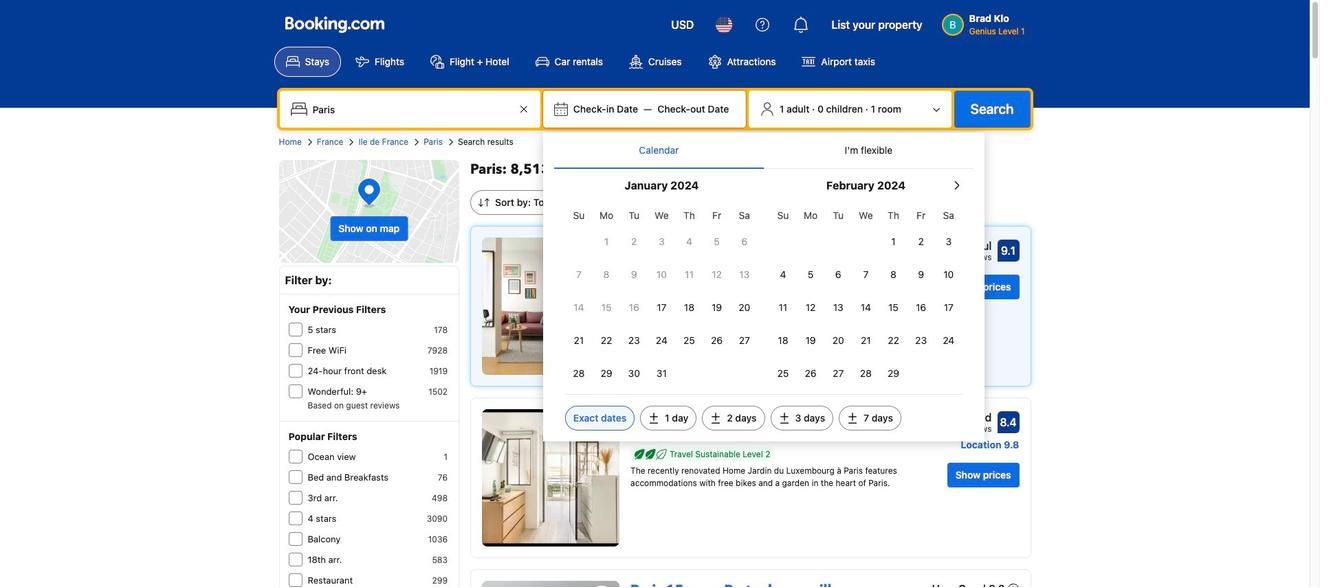 Task type: describe. For each thing, give the bounding box(es) containing it.
2 grid from the left
[[769, 202, 962, 389]]

26 January 2024 checkbox
[[703, 326, 731, 356]]

29 January 2024 checkbox
[[593, 359, 620, 389]]

21 February 2024 checkbox
[[852, 326, 880, 356]]

2 February 2024 checkbox
[[907, 227, 935, 257]]

27 February 2024 checkbox
[[824, 359, 852, 389]]

booking.com image
[[285, 17, 384, 33]]

your account menu brad klo genius level 1 element
[[942, 6, 1030, 38]]

25 January 2024 checkbox
[[675, 326, 703, 356]]

27 January 2024 checkbox
[[731, 326, 758, 356]]

24 January 2024 checkbox
[[648, 326, 675, 356]]

17 January 2024 checkbox
[[648, 293, 675, 323]]

16 January 2024 checkbox
[[620, 293, 648, 323]]

Where are you going? field
[[307, 97, 516, 122]]

5 February 2024 checkbox
[[797, 260, 824, 290]]

15 January 2024 checkbox
[[593, 293, 620, 323]]

12 January 2024 checkbox
[[703, 260, 731, 290]]

1 grid from the left
[[565, 202, 758, 389]]

20 January 2024 checkbox
[[731, 293, 758, 323]]

13 January 2024 checkbox
[[731, 260, 758, 290]]

22 January 2024 checkbox
[[593, 326, 620, 356]]

3 February 2024 checkbox
[[935, 227, 962, 257]]

11 February 2024 checkbox
[[769, 293, 797, 323]]

23 January 2024 checkbox
[[620, 326, 648, 356]]

30 January 2024 checkbox
[[620, 359, 648, 389]]

14 February 2024 checkbox
[[852, 293, 880, 323]]

17 February 2024 checkbox
[[935, 293, 962, 323]]

3 January 2024 checkbox
[[648, 227, 675, 257]]

21 January 2024 checkbox
[[565, 326, 593, 356]]

scored 8.4 element
[[997, 412, 1019, 434]]

wonderful element
[[939, 238, 992, 254]]

10 January 2024 checkbox
[[648, 260, 675, 290]]

5 January 2024 checkbox
[[703, 227, 731, 257]]

8 February 2024 checkbox
[[880, 260, 907, 290]]

18 January 2024 checkbox
[[675, 293, 703, 323]]

28 February 2024 checkbox
[[852, 359, 880, 389]]

8 January 2024 checkbox
[[593, 260, 620, 290]]

12 February 2024 checkbox
[[797, 293, 824, 323]]

19 January 2024 checkbox
[[703, 293, 731, 323]]

20 February 2024 checkbox
[[824, 326, 852, 356]]

26 February 2024 checkbox
[[797, 359, 824, 389]]

7 February 2024 checkbox
[[852, 260, 880, 290]]



Task type: locate. For each thing, give the bounding box(es) containing it.
28 January 2024 checkbox
[[565, 359, 593, 389]]

2 January 2024 checkbox
[[620, 227, 648, 257]]

6 February 2024 checkbox
[[824, 260, 852, 290]]

tab list
[[554, 133, 973, 170]]

1 vertical spatial very good element
[[932, 582, 1005, 588]]

19 February 2024 checkbox
[[797, 326, 824, 356]]

zoku paris image
[[482, 238, 619, 375]]

4 February 2024 checkbox
[[769, 260, 797, 290]]

1 horizontal spatial grid
[[769, 202, 962, 389]]

1 January 2024 checkbox
[[593, 227, 620, 257]]

14 January 2024 checkbox
[[565, 293, 593, 323]]

search results updated. paris: 8,513 properties found. element
[[470, 160, 1031, 179]]

11 January 2024 checkbox
[[675, 260, 703, 290]]

very good element
[[938, 410, 992, 426], [932, 582, 1005, 588]]

grid
[[565, 202, 758, 389], [769, 202, 962, 389]]

scored 9.1 element
[[997, 240, 1019, 262]]

25 February 2024 checkbox
[[769, 359, 797, 389]]

31 January 2024 checkbox
[[648, 359, 675, 389]]

9 January 2024 checkbox
[[620, 260, 648, 290]]

22 February 2024 checkbox
[[880, 326, 907, 356]]

0 horizontal spatial grid
[[565, 202, 758, 389]]

home jardin du luxembourg à paris image
[[482, 410, 619, 547]]

16 February 2024 checkbox
[[907, 293, 935, 323]]

7 January 2024 checkbox
[[565, 260, 593, 290]]

10 February 2024 checkbox
[[935, 260, 962, 290]]

18 February 2024 checkbox
[[769, 326, 797, 356]]

6 January 2024 checkbox
[[731, 227, 758, 257]]

0 vertical spatial very good element
[[938, 410, 992, 426]]

4 January 2024 checkbox
[[675, 227, 703, 257]]

29 February 2024 checkbox
[[880, 359, 907, 389]]

24 February 2024 checkbox
[[935, 326, 962, 356]]

23 February 2024 checkbox
[[907, 326, 935, 356]]

9 February 2024 checkbox
[[907, 260, 935, 290]]

13 February 2024 checkbox
[[824, 293, 852, 323]]

15 February 2024 checkbox
[[880, 293, 907, 323]]

1 February 2024 checkbox
[[880, 227, 907, 257]]



Task type: vqa. For each thing, say whether or not it's contained in the screenshot.
admission corresponding to Queens
no



